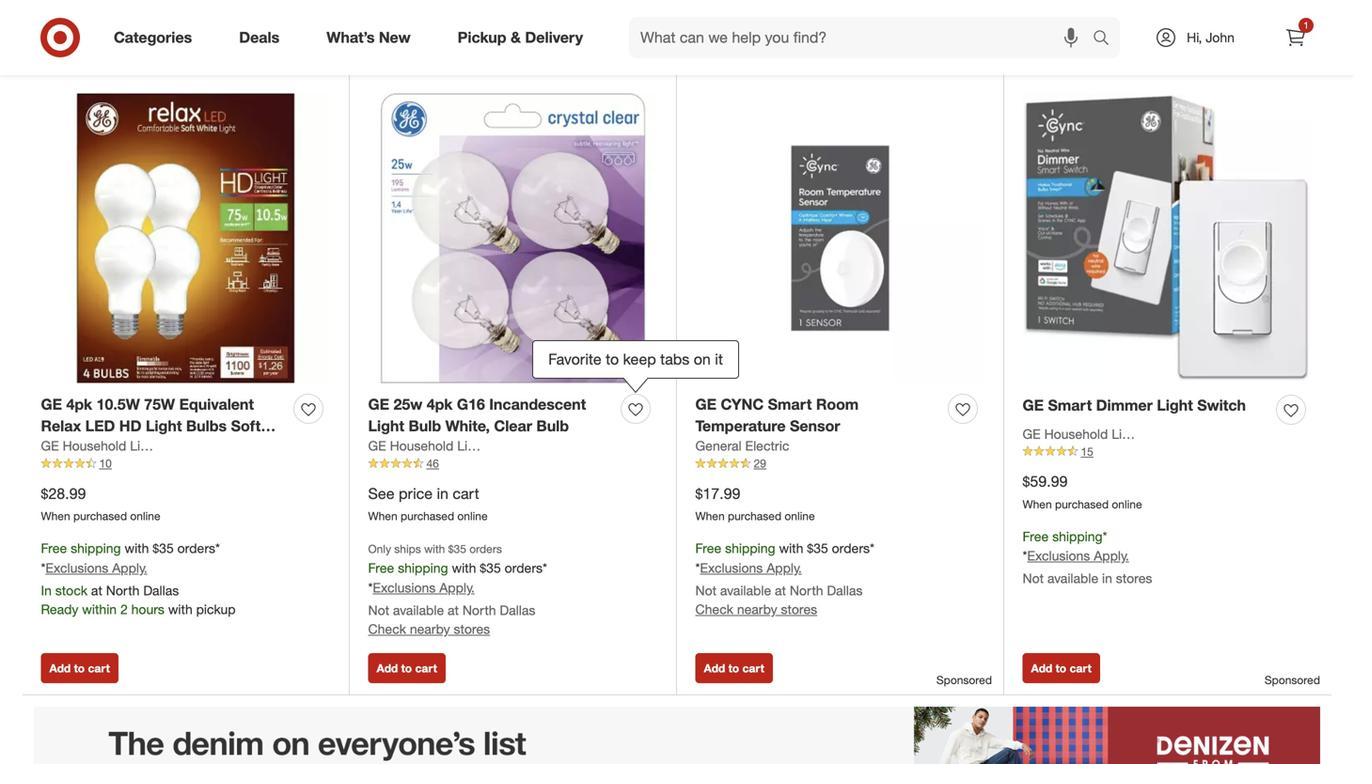 Task type: locate. For each thing, give the bounding box(es) containing it.
shipping down $59.99 when purchased online
[[1052, 528, 1103, 545]]

orders
[[469, 542, 502, 556]]

0 horizontal spatial dallas
[[143, 582, 179, 599]]

north inside the free shipping with $35 orders* * exclusions apply. in stock at  north dallas ready within 2 hours with pickup
[[106, 582, 140, 599]]

household
[[1044, 426, 1108, 442], [63, 438, 126, 454], [390, 438, 454, 454]]

bulb down 25w on the bottom of page
[[409, 417, 441, 435]]

household for 25w
[[390, 438, 454, 454]]

0 horizontal spatial ge household lighting
[[41, 438, 177, 454]]

in right price
[[437, 485, 448, 503]]

with for stores
[[779, 540, 803, 557]]

0 horizontal spatial household
[[63, 438, 126, 454]]

exclusions inside free shipping with $35 orders* * exclusions apply. not available at north dallas check nearby stores
[[700, 560, 763, 576]]

2 horizontal spatial sponsored
[[1265, 673, 1320, 687]]

with
[[125, 540, 149, 557], [779, 540, 803, 557], [424, 542, 445, 556], [452, 560, 476, 577], [168, 601, 193, 618]]

* down $59.99 when purchased online
[[1103, 528, 1107, 545]]

0 vertical spatial nearby
[[737, 601, 777, 618]]

available down ships
[[393, 602, 444, 619]]

shipping for stock
[[71, 540, 121, 557]]

free inside the free shipping with $35 orders* * exclusions apply. in stock at  north dallas ready within 2 hours with pickup
[[41, 540, 67, 557]]

0 horizontal spatial lighting
[[130, 438, 177, 454]]

dallas inside the free shipping with $35 orders* * exclusions apply. in stock at  north dallas ready within 2 hours with pickup
[[143, 582, 179, 599]]

when inside $59.99 when purchased online
[[1023, 497, 1052, 512]]

0 horizontal spatial orders*
[[177, 540, 220, 557]]

* down the only
[[368, 580, 373, 596]]

when down see
[[368, 509, 397, 523]]

when inside $17.99 when purchased online
[[695, 509, 725, 523]]

0 horizontal spatial north
[[106, 582, 140, 599]]

stores inside free shipping with $35 orders* * exclusions apply. not available at north dallas check nearby stores
[[781, 601, 817, 618]]

soft
[[231, 417, 261, 435]]

shipping for available
[[725, 540, 775, 557]]

light
[[1157, 396, 1193, 415], [146, 417, 182, 435], [368, 417, 404, 435]]

north
[[106, 582, 140, 599], [790, 582, 823, 599], [462, 602, 496, 619]]

29 link
[[695, 456, 985, 472]]

1 horizontal spatial at
[[448, 602, 459, 619]]

nearby
[[737, 601, 777, 618], [410, 621, 450, 638]]

with down $17.99 when purchased online
[[779, 540, 803, 557]]

orders* inside the free shipping with $35 orders* * exclusions apply. in stock at  north dallas ready within 2 hours with pickup
[[177, 540, 220, 557]]

at inside only ships with $35 orders free shipping with $35 orders* * exclusions apply. not available at north dallas check nearby stores
[[448, 602, 459, 619]]

lighting
[[1112, 426, 1159, 442], [130, 438, 177, 454], [457, 438, 504, 454]]

purchased inside $28.99 when purchased online
[[73, 509, 127, 523]]

lighting for g16
[[457, 438, 504, 454]]

$35 down orders
[[480, 560, 501, 577]]

1 horizontal spatial orders*
[[505, 560, 547, 577]]

exclusions down $59.99 when purchased online
[[1027, 548, 1090, 564]]

ge cync smart room temperature sensor image
[[695, 94, 985, 383], [695, 94, 985, 383]]

dallas
[[143, 582, 179, 599], [827, 582, 863, 599], [500, 602, 535, 619]]

equivalent
[[179, 395, 254, 414]]

hi,
[[1187, 29, 1202, 46]]

bulb
[[409, 417, 441, 435], [536, 417, 569, 435]]

1 4pk from the left
[[66, 395, 92, 414]]

1 horizontal spatial nearby
[[737, 601, 777, 618]]

purchased down $59.99
[[1055, 497, 1109, 512]]

0 horizontal spatial light
[[146, 417, 182, 435]]

available down $59.99 when purchased online
[[1047, 570, 1098, 587]]

2 horizontal spatial not
[[1023, 570, 1044, 587]]

light down 75w
[[146, 417, 182, 435]]

2 horizontal spatial dallas
[[827, 582, 863, 599]]

north inside free shipping with $35 orders* * exclusions apply. not available at north dallas check nearby stores
[[790, 582, 823, 599]]

0 horizontal spatial check
[[368, 621, 406, 638]]

ge household lighting up the 46
[[368, 438, 504, 454]]

free down $17.99
[[695, 540, 721, 557]]

ready
[[41, 601, 78, 618]]

shipping inside only ships with $35 orders free shipping with $35 orders* * exclusions apply. not available at north dallas check nearby stores
[[398, 560, 448, 577]]

free down the only
[[368, 560, 394, 577]]

bulb down incandescent
[[536, 417, 569, 435]]

sponsored for ge smart dimmer light switch
[[1265, 673, 1320, 687]]

lighting down white,
[[457, 438, 504, 454]]

orders* inside free shipping with $35 orders* * exclusions apply. not available at north dallas check nearby stores
[[832, 540, 874, 557]]

stores inside only ships with $35 orders free shipping with $35 orders* * exclusions apply. not available at north dallas check nearby stores
[[454, 621, 490, 638]]

free inside only ships with $35 orders free shipping with $35 orders* * exclusions apply. not available at north dallas check nearby stores
[[368, 560, 394, 577]]

exclusions down ships
[[373, 580, 436, 596]]

0 horizontal spatial in
[[437, 485, 448, 503]]

exclusions apply. button down $17.99 when purchased online
[[700, 559, 802, 578]]

at inside free shipping with $35 orders* * exclusions apply. not available at north dallas check nearby stores
[[775, 582, 786, 599]]

shipping down ships
[[398, 560, 448, 577]]

electric
[[745, 438, 789, 454]]

0 vertical spatial stores
[[1116, 570, 1152, 587]]

pickup & delivery link
[[442, 17, 607, 58]]

free up in
[[41, 540, 67, 557]]

apply. down $59.99 when purchased online
[[1094, 548, 1129, 564]]

0 vertical spatial check
[[695, 601, 733, 618]]

1 bulb from the left
[[409, 417, 441, 435]]

46 link
[[368, 456, 658, 472]]

online up the free shipping with $35 orders* * exclusions apply. in stock at  north dallas ready within 2 hours with pickup
[[130, 509, 160, 523]]

$28.99
[[41, 485, 86, 503]]

household up 15
[[1044, 426, 1108, 442]]

at
[[91, 582, 102, 599], [775, 582, 786, 599], [448, 602, 459, 619]]

shipping down $17.99 when purchased online
[[725, 540, 775, 557]]

1 horizontal spatial 4pk
[[427, 395, 453, 414]]

$35 up the hours
[[153, 540, 174, 557]]

ge inside ge 4pk 10.5w 75w equivalent relax led hd light bulbs soft white
[[41, 395, 62, 414]]

1 horizontal spatial in
[[1102, 570, 1112, 587]]

$35 for stores
[[807, 540, 828, 557]]

* down $59.99
[[1023, 548, 1027, 564]]

available
[[1047, 570, 1098, 587], [720, 582, 771, 599], [393, 602, 444, 619]]

cync
[[721, 395, 764, 414]]

free inside free shipping * * exclusions apply. not available in stores
[[1023, 528, 1049, 545]]

free
[[1023, 528, 1049, 545], [41, 540, 67, 557], [695, 540, 721, 557], [368, 560, 394, 577]]

sponsored for ge cync smart room temperature sensor
[[936, 673, 992, 687]]

$35
[[153, 540, 174, 557], [807, 540, 828, 557], [448, 542, 466, 556], [480, 560, 501, 577]]

2 horizontal spatial ge household lighting link
[[1023, 425, 1159, 444]]

2 horizontal spatial stores
[[1116, 570, 1152, 587]]

ge household lighting link for dimmer
[[1023, 425, 1159, 444]]

0 horizontal spatial check nearby stores button
[[368, 620, 490, 639]]

$35 for 2
[[153, 540, 174, 557]]

1 horizontal spatial ge household lighting link
[[368, 437, 504, 456]]

0 vertical spatial check nearby stores button
[[695, 600, 817, 619]]

not
[[1023, 570, 1044, 587], [695, 582, 717, 599], [368, 602, 389, 619]]

dimmer
[[1096, 396, 1153, 415]]

exclusions down $17.99 when purchased online
[[700, 560, 763, 576]]

when down $28.99
[[41, 509, 70, 523]]

exclusions
[[1027, 548, 1090, 564], [46, 560, 108, 576], [700, 560, 763, 576], [373, 580, 436, 596]]

purchased down price
[[401, 509, 454, 523]]

smart up 15
[[1048, 396, 1092, 415]]

$35 down $17.99 when purchased online
[[807, 540, 828, 557]]

1 vertical spatial check nearby stores button
[[368, 620, 490, 639]]

lighting down hd
[[130, 438, 177, 454]]

check nearby stores button for in
[[368, 620, 490, 639]]

purchased down $28.99
[[73, 509, 127, 523]]

dallas inside free shipping with $35 orders* * exclusions apply. not available at north dallas check nearby stores
[[827, 582, 863, 599]]

apply. inside free shipping with $35 orders* * exclusions apply. not available at north dallas check nearby stores
[[767, 560, 802, 576]]

to
[[74, 41, 85, 55], [401, 41, 412, 55], [728, 41, 739, 55], [1056, 41, 1066, 55], [606, 350, 619, 369], [74, 662, 85, 676], [401, 662, 412, 676], [728, 662, 739, 676], [1056, 662, 1066, 676]]

ge smart dimmer light switch image
[[1023, 94, 1313, 384], [1023, 94, 1313, 384]]

10.5w
[[96, 395, 140, 414]]

4pk inside ge 25w 4pk g16 incandescent light bulb white, clear bulb
[[427, 395, 453, 414]]

1 vertical spatial in
[[1102, 570, 1112, 587]]

1 horizontal spatial check
[[695, 601, 733, 618]]

15
[[1081, 445, 1093, 459]]

shipping inside free shipping with $35 orders* * exclusions apply. not available at north dallas check nearby stores
[[725, 540, 775, 557]]

with inside free shipping with $35 orders* * exclusions apply. not available at north dallas check nearby stores
[[779, 540, 803, 557]]

new
[[379, 28, 411, 47]]

0 horizontal spatial stores
[[454, 621, 490, 638]]

apply.
[[1094, 548, 1129, 564], [112, 560, 147, 576], [767, 560, 802, 576], [439, 580, 475, 596]]

1 horizontal spatial bulb
[[536, 417, 569, 435]]

shipping inside free shipping * * exclusions apply. not available in stores
[[1052, 528, 1103, 545]]

orders*
[[177, 540, 220, 557], [832, 540, 874, 557], [505, 560, 547, 577]]

orders* for free shipping with $35 orders* * exclusions apply. not available at north dallas check nearby stores
[[832, 540, 874, 557]]

apply. down $17.99 when purchased online
[[767, 560, 802, 576]]

purchased down $17.99
[[728, 509, 781, 523]]

online for $17.99
[[785, 509, 815, 523]]

exclusions up stock
[[46, 560, 108, 576]]

ge household lighting
[[1023, 426, 1159, 442], [41, 438, 177, 454], [368, 438, 504, 454]]

*
[[1103, 528, 1107, 545], [1023, 548, 1027, 564], [41, 560, 46, 576], [695, 560, 700, 576], [368, 580, 373, 596]]

light inside ge 4pk 10.5w 75w equivalent relax led hd light bulbs soft white
[[146, 417, 182, 435]]

household up the 46
[[390, 438, 454, 454]]

check nearby stores button
[[695, 600, 817, 619], [368, 620, 490, 639]]

ge household lighting up 10
[[41, 438, 177, 454]]

switch
[[1197, 396, 1246, 415]]

online
[[1112, 497, 1142, 512], [130, 509, 160, 523], [457, 509, 488, 523], [785, 509, 815, 523]]

purchased inside see price in cart when purchased online
[[401, 509, 454, 523]]

when
[[1023, 497, 1052, 512], [41, 509, 70, 523], [368, 509, 397, 523], [695, 509, 725, 523]]

online inside $59.99 when purchased online
[[1112, 497, 1142, 512]]

available down $17.99 when purchased online
[[720, 582, 771, 599]]

2 4pk from the left
[[427, 395, 453, 414]]

white
[[41, 438, 82, 457]]

4pk left g16
[[427, 395, 453, 414]]

1 vertical spatial nearby
[[410, 621, 450, 638]]

ge household lighting link
[[1023, 425, 1159, 444], [41, 437, 177, 456], [368, 437, 504, 456]]

tabs
[[660, 350, 690, 369]]

1 horizontal spatial dallas
[[500, 602, 535, 619]]

sponsored
[[609, 53, 665, 67], [936, 673, 992, 687], [1265, 673, 1320, 687]]

online up free shipping with $35 orders* * exclusions apply. not available at north dallas check nearby stores
[[785, 509, 815, 523]]

online inside see price in cart when purchased online
[[457, 509, 488, 523]]

ge 25w 4pk g16 incandescent light bulb white, clear bulb link
[[368, 394, 614, 437]]

0 vertical spatial in
[[437, 485, 448, 503]]

purchased inside $59.99 when purchased online
[[1055, 497, 1109, 512]]

on
[[694, 350, 711, 369]]

1 horizontal spatial north
[[462, 602, 496, 619]]

deals
[[239, 28, 280, 47]]

orders* for free shipping with $35 orders* * exclusions apply. in stock at  north dallas ready within 2 hours with pickup
[[177, 540, 220, 557]]

light down 25w on the bottom of page
[[368, 417, 404, 435]]

check inside only ships with $35 orders free shipping with $35 orders* * exclusions apply. not available at north dallas check nearby stores
[[368, 621, 406, 638]]

1 horizontal spatial lighting
[[457, 438, 504, 454]]

free down $59.99
[[1023, 528, 1049, 545]]

1 horizontal spatial available
[[720, 582, 771, 599]]

smart
[[768, 395, 812, 414], [1048, 396, 1092, 415]]

$28.99 when purchased online
[[41, 485, 160, 523]]

2 horizontal spatial available
[[1047, 570, 1098, 587]]

stores
[[1116, 570, 1152, 587], [781, 601, 817, 618], [454, 621, 490, 638]]

0 horizontal spatial available
[[393, 602, 444, 619]]

when down $59.99
[[1023, 497, 1052, 512]]

1 horizontal spatial check nearby stores button
[[695, 600, 817, 619]]

2 horizontal spatial household
[[1044, 426, 1108, 442]]

in
[[437, 485, 448, 503], [1102, 570, 1112, 587]]

* down $17.99
[[695, 560, 700, 576]]

add
[[49, 41, 71, 55], [377, 41, 398, 55], [704, 41, 725, 55], [1031, 41, 1052, 55], [49, 662, 71, 676], [377, 662, 398, 676], [704, 662, 725, 676], [1031, 662, 1052, 676]]

light inside ge 25w 4pk g16 incandescent light bulb white, clear bulb
[[368, 417, 404, 435]]

lighting down "ge smart dimmer light switch" link
[[1112, 426, 1159, 442]]

0 horizontal spatial smart
[[768, 395, 812, 414]]

25w
[[393, 395, 422, 414]]

favorite
[[548, 350, 601, 369]]

when for $59.99
[[1023, 497, 1052, 512]]

price
[[399, 485, 433, 503]]

at for stock
[[91, 582, 102, 599]]

2 horizontal spatial at
[[775, 582, 786, 599]]

shipping
[[1052, 528, 1103, 545], [71, 540, 121, 557], [725, 540, 775, 557], [398, 560, 448, 577]]

0 horizontal spatial 4pk
[[66, 395, 92, 414]]

north for 2
[[106, 582, 140, 599]]

4pk up relax
[[66, 395, 92, 414]]

ge household lighting link for 10.5w
[[41, 437, 177, 456]]

smart up sensor
[[768, 395, 812, 414]]

what's new
[[327, 28, 411, 47]]

free for free shipping with $35 orders* * exclusions apply. in stock at  north dallas ready within 2 hours with pickup
[[41, 540, 67, 557]]

online inside $28.99 when purchased online
[[130, 509, 160, 523]]

$35 inside free shipping with $35 orders* * exclusions apply. not available at north dallas check nearby stores
[[807, 540, 828, 557]]

ge smart dimmer light switch
[[1023, 396, 1246, 415]]

0 horizontal spatial sponsored
[[609, 53, 665, 67]]

shipping for stores
[[1052, 528, 1103, 545]]

1
[[1303, 19, 1309, 31]]

0 horizontal spatial bulb
[[409, 417, 441, 435]]

1 horizontal spatial stores
[[781, 601, 817, 618]]

online up free shipping * * exclusions apply. not available in stores
[[1112, 497, 1142, 512]]

when inside $28.99 when purchased online
[[41, 509, 70, 523]]

purchased inside $17.99 when purchased online
[[728, 509, 781, 523]]

with right the hours
[[168, 601, 193, 618]]

0 horizontal spatial at
[[91, 582, 102, 599]]

lighting for light
[[1112, 426, 1159, 442]]

apply. inside the free shipping with $35 orders* * exclusions apply. in stock at  north dallas ready within 2 hours with pickup
[[112, 560, 147, 576]]

when down $17.99
[[695, 509, 725, 523]]

in down $59.99 when purchased online
[[1102, 570, 1112, 587]]

1 horizontal spatial sponsored
[[936, 673, 992, 687]]

2 horizontal spatial ge household lighting
[[1023, 426, 1159, 442]]

ge household lighting for 4pk
[[368, 438, 504, 454]]

$35 left orders
[[448, 542, 466, 556]]

1 vertical spatial stores
[[781, 601, 817, 618]]

$35 inside the free shipping with $35 orders* * exclusions apply. in stock at  north dallas ready within 2 hours with pickup
[[153, 540, 174, 557]]

2 horizontal spatial lighting
[[1112, 426, 1159, 442]]

online up orders
[[457, 509, 488, 523]]

add to cart
[[49, 41, 110, 55], [377, 41, 437, 55], [704, 41, 764, 55], [1031, 41, 1092, 55], [49, 662, 110, 676], [377, 662, 437, 676], [704, 662, 764, 676], [1031, 662, 1092, 676]]

with down orders
[[452, 560, 476, 577]]

2 horizontal spatial north
[[790, 582, 823, 599]]

online inside $17.99 when purchased online
[[785, 509, 815, 523]]

free for free shipping * * exclusions apply. not available in stores
[[1023, 528, 1049, 545]]

0 horizontal spatial nearby
[[410, 621, 450, 638]]

cart
[[88, 41, 110, 55], [415, 41, 437, 55], [742, 41, 764, 55], [1070, 41, 1092, 55], [453, 485, 479, 503], [88, 662, 110, 676], [415, 662, 437, 676], [742, 662, 764, 676], [1070, 662, 1092, 676]]

with right ships
[[424, 542, 445, 556]]

apply. up 2
[[112, 560, 147, 576]]

free for free shipping with $35 orders* * exclusions apply. not available at north dallas check nearby stores
[[695, 540, 721, 557]]

ge household lighting up 15
[[1023, 426, 1159, 442]]

north inside only ships with $35 orders free shipping with $35 orders* * exclusions apply. not available at north dallas check nearby stores
[[462, 602, 496, 619]]

* up in
[[41, 560, 46, 576]]

apply. inside only ships with $35 orders free shipping with $35 orders* * exclusions apply. not available at north dallas check nearby stores
[[439, 580, 475, 596]]

check
[[695, 601, 733, 618], [368, 621, 406, 638]]

orders* inside only ships with $35 orders free shipping with $35 orders* * exclusions apply. not available at north dallas check nearby stores
[[505, 560, 547, 577]]

with down $28.99 when purchased online
[[125, 540, 149, 557]]

dallas for stores
[[827, 582, 863, 599]]

at inside the free shipping with $35 orders* * exclusions apply. in stock at  north dallas ready within 2 hours with pickup
[[91, 582, 102, 599]]

ge 4pk 10.5w 75w equivalent relax led hd light bulbs soft white image
[[41, 94, 331, 383], [41, 94, 331, 383]]

2 horizontal spatial orders*
[[832, 540, 874, 557]]

free inside free shipping with $35 orders* * exclusions apply. not available at north dallas check nearby stores
[[695, 540, 721, 557]]

1 horizontal spatial household
[[390, 438, 454, 454]]

2 bulb from the left
[[536, 417, 569, 435]]

* inside only ships with $35 orders free shipping with $35 orders* * exclusions apply. not available at north dallas check nearby stores
[[368, 580, 373, 596]]

light left switch
[[1157, 396, 1193, 415]]

exclusions apply. button down ships
[[373, 579, 475, 598]]

1 horizontal spatial ge household lighting
[[368, 438, 504, 454]]

ge household lighting link up 15
[[1023, 425, 1159, 444]]

1 vertical spatial check
[[368, 621, 406, 638]]

shipping down $28.99 when purchased online
[[71, 540, 121, 557]]

0 horizontal spatial not
[[368, 602, 389, 619]]

keep
[[623, 350, 656, 369]]

ge 25w 4pk g16 incandescent light bulb white, clear bulb image
[[368, 94, 658, 383], [368, 94, 658, 383]]

1 horizontal spatial not
[[695, 582, 717, 599]]

ge household lighting link up 10
[[41, 437, 177, 456]]

ge household lighting link for 4pk
[[368, 437, 504, 456]]

shipping inside the free shipping with $35 orders* * exclusions apply. in stock at  north dallas ready within 2 hours with pickup
[[71, 540, 121, 557]]

0 horizontal spatial ge household lighting link
[[41, 437, 177, 456]]

ge household lighting link up the 46
[[368, 437, 504, 456]]

dallas for 2
[[143, 582, 179, 599]]

exclusions apply. button
[[1027, 547, 1129, 566], [46, 559, 147, 578], [700, 559, 802, 578], [373, 579, 475, 598]]

nearby inside only ships with $35 orders free shipping with $35 orders* * exclusions apply. not available at north dallas check nearby stores
[[410, 621, 450, 638]]

household up 10
[[63, 438, 126, 454]]

2 vertical spatial stores
[[454, 621, 490, 638]]

exclusions apply. button down $59.99 when purchased online
[[1027, 547, 1129, 566]]

when for $17.99
[[695, 509, 725, 523]]

apply. down orders
[[439, 580, 475, 596]]

1 horizontal spatial light
[[368, 417, 404, 435]]



Task type: vqa. For each thing, say whether or not it's contained in the screenshot.
your
no



Task type: describe. For each thing, give the bounding box(es) containing it.
clear
[[494, 417, 532, 435]]

search button
[[1084, 17, 1129, 62]]

incandescent
[[489, 395, 586, 414]]

led
[[85, 417, 115, 435]]

john
[[1206, 29, 1235, 46]]

bulbs
[[186, 417, 227, 435]]

categories
[[114, 28, 192, 47]]

what's
[[327, 28, 375, 47]]

hours
[[131, 601, 164, 618]]

with for 2
[[125, 540, 149, 557]]

general
[[695, 438, 742, 454]]

in inside free shipping * * exclusions apply. not available in stores
[[1102, 570, 1112, 587]]

not inside only ships with $35 orders free shipping with $35 orders* * exclusions apply. not available at north dallas check nearby stores
[[368, 602, 389, 619]]

ge inside ge 25w 4pk g16 incandescent light bulb white, clear bulb
[[368, 395, 389, 414]]

check inside free shipping with $35 orders* * exclusions apply. not available at north dallas check nearby stores
[[695, 601, 733, 618]]

1 link
[[1275, 17, 1316, 58]]

ge household lighting for 10.5w
[[41, 438, 177, 454]]

ships
[[394, 542, 421, 556]]

ge 4pk 10.5w 75w equivalent relax led hd light bulbs soft white
[[41, 395, 261, 457]]

smart inside the ge cync smart room temperature sensor
[[768, 395, 812, 414]]

dallas inside only ships with $35 orders free shipping with $35 orders* * exclusions apply. not available at north dallas check nearby stores
[[500, 602, 535, 619]]

when for $28.99
[[41, 509, 70, 523]]

available inside only ships with $35 orders free shipping with $35 orders* * exclusions apply. not available at north dallas check nearby stores
[[393, 602, 444, 619]]

when inside see price in cart when purchased online
[[368, 509, 397, 523]]

general electric
[[695, 438, 789, 454]]

sensor
[[790, 417, 840, 435]]

$59.99
[[1023, 473, 1068, 491]]

not inside free shipping * * exclusions apply. not available in stores
[[1023, 570, 1044, 587]]

favorite to keep tabs on it
[[548, 350, 723, 369]]

2
[[120, 601, 128, 618]]

&
[[511, 28, 521, 47]]

exclusions apply. button up stock
[[46, 559, 147, 578]]

in
[[41, 582, 52, 599]]

free shipping with $35 orders* * exclusions apply. in stock at  north dallas ready within 2 hours with pickup
[[41, 540, 236, 618]]

2 horizontal spatial light
[[1157, 396, 1193, 415]]

in inside see price in cart when purchased online
[[437, 485, 448, 503]]

general electric link
[[695, 437, 789, 456]]

search
[[1084, 30, 1129, 48]]

15 link
[[1023, 444, 1313, 460]]

hi, john
[[1187, 29, 1235, 46]]

available inside free shipping * * exclusions apply. not available in stores
[[1047, 570, 1098, 587]]

1 horizontal spatial smart
[[1048, 396, 1092, 415]]

purchased for $17.99
[[728, 509, 781, 523]]

$17.99 when purchased online
[[695, 485, 815, 523]]

what's new link
[[311, 17, 434, 58]]

* inside free shipping with $35 orders* * exclusions apply. not available at north dallas check nearby stores
[[695, 560, 700, 576]]

ge 25w 4pk g16 incandescent light bulb white, clear bulb
[[368, 395, 586, 435]]

see price in cart when purchased online
[[368, 485, 488, 523]]

north for stores
[[790, 582, 823, 599]]

purchased for $28.99
[[73, 509, 127, 523]]

* inside the free shipping with $35 orders* * exclusions apply. in stock at  north dallas ready within 2 hours with pickup
[[41, 560, 46, 576]]

lighting for 75w
[[130, 438, 177, 454]]

online for $59.99
[[1112, 497, 1142, 512]]

online for $28.99
[[130, 509, 160, 523]]

stores inside free shipping * * exclusions apply. not available in stores
[[1116, 570, 1152, 587]]

cart inside see price in cart when purchased online
[[453, 485, 479, 503]]

What can we help you find? suggestions appear below search field
[[629, 17, 1097, 58]]

at for available
[[775, 582, 786, 599]]

see
[[368, 485, 395, 503]]

relax
[[41, 417, 81, 435]]

$59.99 when purchased online
[[1023, 473, 1142, 512]]

check nearby stores button for purchased
[[695, 600, 817, 619]]

not inside free shipping with $35 orders* * exclusions apply. not available at north dallas check nearby stores
[[695, 582, 717, 599]]

available inside free shipping with $35 orders* * exclusions apply. not available at north dallas check nearby stores
[[720, 582, 771, 599]]

it
[[715, 350, 723, 369]]

within
[[82, 601, 117, 618]]

with for at
[[424, 542, 445, 556]]

ge cync smart room temperature sensor
[[695, 395, 859, 435]]

29
[[754, 457, 766, 471]]

10 link
[[41, 456, 331, 472]]

46
[[426, 457, 439, 471]]

only
[[368, 542, 391, 556]]

pickup & delivery
[[458, 28, 583, 47]]

ge cync smart room temperature sensor link
[[695, 394, 941, 437]]

exclusions inside only ships with $35 orders free shipping with $35 orders* * exclusions apply. not available at north dallas check nearby stores
[[373, 580, 436, 596]]

nearby inside free shipping with $35 orders* * exclusions apply. not available at north dallas check nearby stores
[[737, 601, 777, 618]]

exclusions inside free shipping * * exclusions apply. not available in stores
[[1027, 548, 1090, 564]]

exclusions inside the free shipping with $35 orders* * exclusions apply. in stock at  north dallas ready within 2 hours with pickup
[[46, 560, 108, 576]]

ge 4pk 10.5w 75w equivalent relax led hd light bulbs soft white link
[[41, 394, 286, 457]]

only ships with $35 orders free shipping with $35 orders* * exclusions apply. not available at north dallas check nearby stores
[[368, 542, 547, 638]]

pickup
[[458, 28, 506, 47]]

75w
[[144, 395, 175, 414]]

10
[[99, 457, 112, 471]]

free shipping * * exclusions apply. not available in stores
[[1023, 528, 1152, 587]]

room
[[816, 395, 859, 414]]

free shipping with $35 orders* * exclusions apply. not available at north dallas check nearby stores
[[695, 540, 874, 618]]

$17.99
[[695, 485, 740, 503]]

g16
[[457, 395, 485, 414]]

stock
[[55, 582, 87, 599]]

white,
[[445, 417, 490, 435]]

$35 for at
[[448, 542, 466, 556]]

categories link
[[98, 17, 216, 58]]

hd
[[119, 417, 142, 435]]

purchased for $59.99
[[1055, 497, 1109, 512]]

deals link
[[223, 17, 303, 58]]

apply. inside free shipping * * exclusions apply. not available in stores
[[1094, 548, 1129, 564]]

4pk inside ge 4pk 10.5w 75w equivalent relax led hd light bulbs soft white
[[66, 395, 92, 414]]

ge household lighting for dimmer
[[1023, 426, 1159, 442]]

pickup
[[196, 601, 236, 618]]

household for 4pk
[[63, 438, 126, 454]]

temperature
[[695, 417, 786, 435]]

advertisement region
[[23, 707, 1331, 764]]

delivery
[[525, 28, 583, 47]]

household for smart
[[1044, 426, 1108, 442]]

ge smart dimmer light switch link
[[1023, 395, 1246, 416]]

ge inside the ge cync smart room temperature sensor
[[695, 395, 717, 414]]



